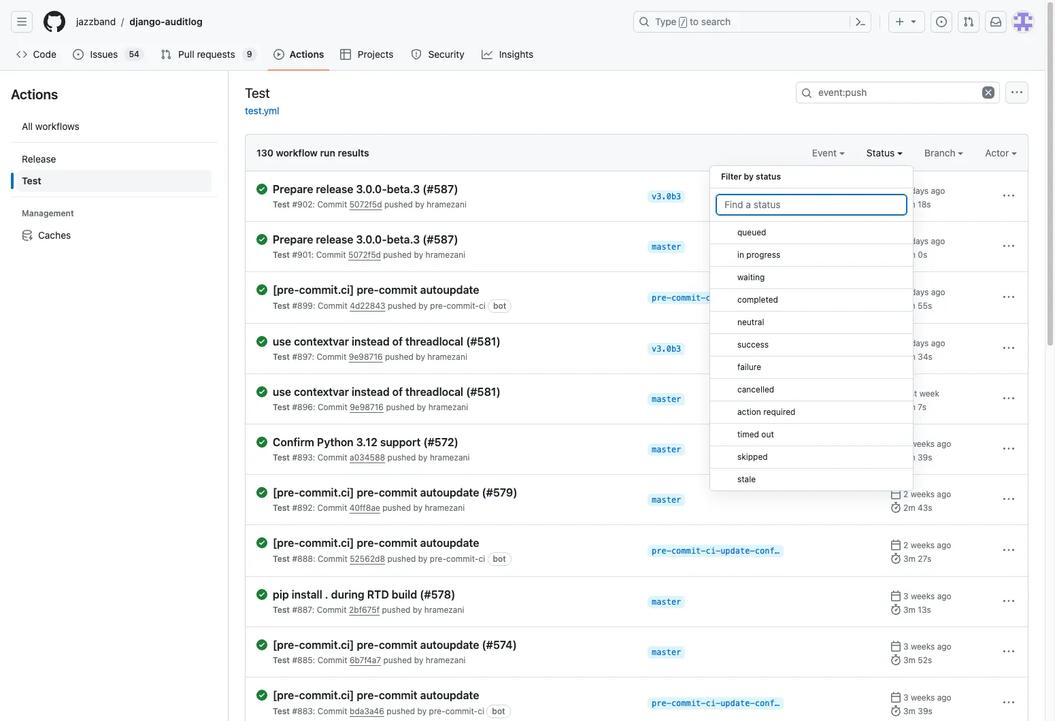 Task type: locate. For each thing, give the bounding box(es) containing it.
prepare release 3.0.0-beta.3 (#587) link for prepare release 3.0.0-beta.3 (#587) test #902: commit 5072f5d pushed             by hramezani
[[273, 182, 637, 196]]

actor button
[[986, 146, 1017, 160]]

0 vertical spatial threadlocal
[[406, 335, 463, 348]]

required
[[764, 407, 796, 417]]

3.0.0-
[[356, 183, 387, 195], [356, 233, 387, 246]]

days for #901:
[[911, 236, 929, 246]]

8 completed successfully image from the top
[[257, 690, 267, 701]]

0 vertical spatial of
[[392, 335, 403, 348]]

weeks up 52s
[[911, 642, 935, 652]]

7 run duration image from the top
[[891, 655, 901, 666]]

3m
[[904, 250, 916, 260], [904, 352, 916, 362], [904, 402, 916, 412], [904, 554, 916, 564], [904, 605, 916, 615], [904, 655, 916, 666], [904, 706, 916, 717]]

release down run
[[316, 183, 353, 195]]

commit right #902:
[[317, 199, 347, 210]]

run duration image left 3m 27s
[[891, 553, 901, 564]]

pushed right bda3a46 link
[[387, 706, 415, 717]]

1 vertical spatial 2 weeks ago
[[904, 489, 952, 499]]

3 [pre-commit.ci] pre-commit autoupdate link from the top
[[273, 689, 637, 702]]

commit.ci] for commit bda3a46 pushed             by pre-commit-ci
[[299, 689, 354, 702]]

run duration image for 2m 43s
[[891, 502, 901, 513]]

2 commit.ci] from the top
[[299, 487, 354, 499]]

action required link
[[710, 401, 913, 424]]

1 beta.3 from the top
[[387, 183, 420, 195]]

0 vertical spatial completed successfully image
[[257, 184, 267, 195]]

pushed inside [pre-commit.ci] pre-commit autoupdate (#579) test #892: commit 40ff8ae pushed             by hramezani
[[383, 503, 411, 513]]

test down the confirm
[[273, 453, 290, 463]]

1 vertical spatial prepare
[[273, 233, 313, 246]]

autoupdate down [pre-commit.ci] pre-commit autoupdate (#574) link
[[420, 689, 479, 702]]

27s
[[918, 554, 932, 564]]

[pre- up test #899:
[[273, 284, 299, 296]]

0 vertical spatial ci-
[[706, 293, 721, 303]]

/ left django- at the left top of page
[[121, 16, 124, 28]]

prepare release 3.0.0-beta.3 (#587) link for prepare release 3.0.0-beta.3 (#587) test #901: commit 5072f5d pushed             by hramezani
[[273, 233, 637, 246]]

1 vertical spatial v3.0b3 link
[[648, 343, 685, 355]]

1 vertical spatial use contextvar instead of threadlocal (#581) link
[[273, 385, 637, 399]]

2 weeks from the top
[[911, 489, 935, 499]]

(#579)
[[482, 487, 518, 499]]

2 2 from the top
[[904, 236, 909, 246]]

run duration image
[[891, 199, 901, 210], [891, 300, 901, 311], [891, 401, 901, 412], [891, 502, 901, 513], [891, 553, 901, 564], [891, 604, 901, 615], [891, 655, 901, 666], [891, 706, 901, 717]]

commit.ci] for commit 4d22843 pushed             by pre-commit-ci
[[299, 284, 354, 296]]

/ inside jazzband / django-auditlog
[[121, 16, 124, 28]]

39s up 43s at the bottom of page
[[918, 453, 933, 463]]

3 up 3m 13s
[[904, 591, 909, 602]]

9e98716 link for use contextvar instead of threadlocal (#581) test #897: commit 9e98716 pushed             by hramezani
[[349, 352, 383, 362]]

3.0.0- inside prepare release 3.0.0-beta.3 (#587) test #902: commit 5072f5d pushed             by hramezani
[[356, 183, 387, 195]]

1 vertical spatial (#581)
[[466, 386, 501, 398]]

2 vertical spatial pre-commit-ci-update-config link
[[648, 697, 785, 710]]

by inside use contextvar instead of threadlocal (#581) test #897: commit 9e98716 pushed             by hramezani
[[416, 352, 425, 362]]

release inside prepare release 3.0.0-beta.3 (#587) test #902: commit 5072f5d pushed             by hramezani
[[316, 183, 353, 195]]

5072f5d link up "4d22843" link
[[348, 250, 381, 260]]

0 horizontal spatial /
[[121, 16, 124, 28]]

1 vertical spatial ci
[[479, 554, 485, 564]]

2 vertical spatial [pre-commit.ci] pre-commit autoupdate
[[273, 689, 479, 702]]

[pre- up test #888:
[[273, 537, 299, 549]]

test inside prepare release 3.0.0-beta.3 (#587) test #902: commit 5072f5d pushed             by hramezani
[[273, 199, 290, 210]]

0 vertical spatial ci
[[479, 301, 486, 311]]

commit right #897:
[[317, 352, 347, 362]]

homepage image
[[44, 11, 65, 33]]

1 vertical spatial beta.3
[[387, 233, 420, 246]]

use inside use contextvar instead of threadlocal (#581) test #896: commit 9e98716 pushed             by hramezani
[[273, 386, 291, 398]]

3m left 13s
[[904, 605, 916, 615]]

5 autoupdate from the top
[[420, 689, 479, 702]]

pushed up commit 4d22843 pushed             by pre-commit-ci
[[383, 250, 412, 260]]

hramezani inside confirm python 3.12 support (#572) test #893: commit a034588 pushed             by hramezani
[[430, 453, 470, 463]]

9e98716 inside use contextvar instead of threadlocal (#581) test #896: commit 9e98716 pushed             by hramezani
[[350, 402, 384, 412]]

0 vertical spatial 9e98716 link
[[349, 352, 383, 362]]

2 weeks ago for (#572)
[[904, 439, 952, 449]]

3 3 from the top
[[904, 591, 909, 602]]

2 v3.0b3 from the top
[[652, 344, 681, 354]]

filter
[[721, 171, 742, 182]]

2 weeks ago up 2m 39s
[[904, 439, 952, 449]]

3 commit.ci] from the top
[[299, 537, 354, 549]]

3 calendar image from the top
[[891, 438, 901, 449]]

beta.3 up prepare release 3.0.0-beta.3 (#587) test #901: commit 5072f5d pushed             by hramezani
[[387, 183, 420, 195]]

5072f5d for prepare release 3.0.0-beta.3 (#587) test #901: commit 5072f5d pushed             by hramezani
[[348, 250, 381, 260]]

5072f5d inside prepare release 3.0.0-beta.3 (#587) test #902: commit 5072f5d pushed             by hramezani
[[350, 199, 382, 210]]

2 up 2m 18s
[[904, 186, 909, 196]]

5 3m from the top
[[904, 605, 916, 615]]

1 vertical spatial config
[[755, 546, 785, 556]]

1 calendar image from the top
[[891, 185, 901, 196]]

2 2m from the top
[[904, 301, 916, 311]]

2 (#581) from the top
[[466, 386, 501, 398]]

2 days ago
[[904, 186, 945, 196], [904, 236, 945, 246]]

1 3 from the top
[[904, 287, 909, 297]]

1 vertical spatial v3.0b3
[[652, 344, 681, 354]]

1 pre-commit-ci-update-config link from the top
[[648, 292, 785, 304]]

1 vertical spatial contextvar
[[294, 386, 349, 398]]

1 days from the top
[[911, 186, 929, 196]]

branch
[[925, 147, 958, 159]]

days
[[911, 186, 929, 196], [911, 236, 929, 246], [911, 287, 929, 297], [911, 338, 929, 348]]

pushed right 40ff8ae
[[383, 503, 411, 513]]

beta.3 inside prepare release 3.0.0-beta.3 (#587) test #901: commit 5072f5d pushed             by hramezani
[[387, 233, 420, 246]]

update- for 3 weeks ago
[[721, 699, 755, 708]]

2m left 43s at the bottom of page
[[904, 503, 916, 513]]

5 calendar image from the top
[[891, 591, 901, 602]]

3 3m from the top
[[904, 402, 916, 412]]

(#581) for use contextvar instead of threadlocal (#581) test #897: commit 9e98716 pushed             by hramezani
[[466, 335, 501, 348]]

management
[[22, 208, 74, 218]]

failure link
[[710, 357, 913, 379]]

commit 52562d8 pushed             by pre-commit-ci
[[318, 554, 485, 564]]

2 vertical spatial bot
[[492, 706, 505, 717]]

1 vertical spatial 3.0.0-
[[356, 233, 387, 246]]

0 vertical spatial prepare release 3.0.0-beta.3 (#587) link
[[273, 182, 637, 196]]

2 threadlocal from the top
[[406, 386, 463, 398]]

completed successfully image
[[257, 184, 267, 195], [257, 437, 267, 448], [257, 640, 267, 651]]

ago for 2m 43s
[[937, 489, 952, 499]]

threadlocal down commit 4d22843 pushed             by pre-commit-ci
[[406, 335, 463, 348]]

1 calendar image from the top
[[891, 235, 901, 246]]

contextvar inside use contextvar instead of threadlocal (#581) test #897: commit 9e98716 pushed             by hramezani
[[294, 335, 349, 348]]

[pre- for #883:
[[273, 689, 299, 702]]

0 vertical spatial 5072f5d link
[[350, 199, 382, 210]]

1 horizontal spatial actions
[[290, 48, 324, 60]]

git pull request image
[[964, 16, 974, 27]]

0 vertical spatial 5072f5d
[[350, 199, 382, 210]]

to
[[690, 16, 699, 27]]

1 vertical spatial 3 days ago
[[904, 338, 946, 348]]

2 vertical spatial 2 weeks ago
[[904, 540, 952, 551]]

pushed up prepare release 3.0.0-beta.3 (#587) test #901: commit 5072f5d pushed             by hramezani
[[384, 199, 413, 210]]

1 39s from the top
[[918, 453, 933, 463]]

completed successfully image
[[257, 234, 267, 245], [257, 284, 267, 295], [257, 336, 267, 347], [257, 387, 267, 397], [257, 487, 267, 498], [257, 538, 267, 548], [257, 589, 267, 600], [257, 690, 267, 701]]

days up the 2m 55s
[[911, 287, 929, 297]]

0 vertical spatial [pre-commit.ci] pre-commit autoupdate
[[273, 284, 479, 296]]

pre-commit-ci link
[[430, 301, 486, 311], [430, 554, 485, 564], [429, 706, 484, 717]]

2 master link from the top
[[648, 393, 685, 406]]

2m left 18s
[[904, 199, 916, 210]]

1 of from the top
[[392, 335, 403, 348]]

2 [pre- from the top
[[273, 487, 299, 499]]

4 3m from the top
[[904, 554, 916, 564]]

2 calendar image from the top
[[891, 388, 901, 399]]

0 vertical spatial beta.3
[[387, 183, 420, 195]]

2 weeks ago
[[904, 439, 952, 449], [904, 489, 952, 499], [904, 540, 952, 551]]

test.yml
[[245, 105, 279, 116]]

2 days ago up 18s
[[904, 186, 945, 196]]

pre-commit-ci link for commit 4d22843 pushed             by pre-commit-ci
[[430, 301, 486, 311]]

1 vertical spatial 5072f5d link
[[348, 250, 381, 260]]

list containing jazzband
[[71, 11, 625, 33]]

3 update- from the top
[[721, 699, 755, 708]]

40ff8ae
[[350, 503, 380, 513]]

0 vertical spatial use contextvar instead of threadlocal (#581) link
[[273, 335, 637, 348]]

menu containing filter by status
[[710, 160, 914, 502]]

3 run duration image from the top
[[891, 401, 901, 412]]

0 vertical spatial use
[[273, 335, 291, 348]]

7 completed successfully image from the top
[[257, 589, 267, 600]]

(#581)
[[466, 335, 501, 348], [466, 386, 501, 398]]

1 3 days ago from the top
[[904, 287, 946, 297]]

6 3m from the top
[[904, 655, 916, 666]]

3m left 0s
[[904, 250, 916, 260]]

test #883:
[[273, 706, 318, 717]]

2 vertical spatial update-
[[721, 699, 755, 708]]

3 2 from the top
[[904, 439, 909, 449]]

by up commit 4d22843 pushed             by pre-commit-ci
[[414, 250, 423, 260]]

1 vertical spatial list
[[11, 110, 217, 252]]

search image
[[802, 88, 812, 99]]

2 vertical spatial ci
[[478, 706, 484, 717]]

2 show options image from the top
[[1004, 241, 1015, 252]]

autoupdate inside the [pre-commit.ci] pre-commit autoupdate (#574) test #885: commit 6b7f4a7 pushed             by hramezani
[[420, 639, 479, 651]]

3.0.0- down prepare release 3.0.0-beta.3 (#587) test #902: commit 5072f5d pushed             by hramezani
[[356, 233, 387, 246]]

filter by status
[[721, 171, 781, 182]]

0 vertical spatial bot
[[493, 301, 507, 311]]

3 up the 3m 39s
[[904, 693, 909, 703]]

2 beta.3 from the top
[[387, 233, 420, 246]]

table image
[[341, 49, 351, 60]]

cancelled link
[[710, 379, 913, 401]]

2 v3.0b3 link from the top
[[648, 343, 685, 355]]

9e98716 link
[[349, 352, 383, 362], [350, 402, 384, 412]]

6b7f4a7
[[350, 655, 381, 666]]

test inside confirm python 3.12 support (#572) test #893: commit a034588 pushed             by hramezani
[[273, 453, 290, 463]]

[pre-commit.ci] pre-commit autoupdate link up commit 4d22843 pushed             by pre-commit-ci
[[273, 283, 637, 297]]

show options image
[[1004, 292, 1015, 303], [1004, 343, 1015, 354], [1004, 393, 1015, 404], [1004, 444, 1015, 455], [1004, 596, 1015, 607], [1004, 646, 1015, 657], [1004, 697, 1015, 708]]

5072f5d inside prepare release 3.0.0-beta.3 (#587) test #901: commit 5072f5d pushed             by hramezani
[[348, 250, 381, 260]]

1 vertical spatial release
[[316, 233, 353, 246]]

completed successfully image for #883:
[[257, 690, 267, 701]]

0 horizontal spatial actions
[[11, 86, 58, 102]]

1 master from the top
[[652, 242, 681, 252]]

2 calendar image from the top
[[891, 286, 901, 297]]

shield image
[[411, 49, 422, 60]]

2 prepare release 3.0.0-beta.3 (#587) link from the top
[[273, 233, 637, 246]]

release for prepare release 3.0.0-beta.3 (#587) test #902: commit 5072f5d pushed             by hramezani
[[316, 183, 353, 195]]

5 2 from the top
[[904, 540, 909, 551]]

#883:
[[292, 706, 315, 717]]

0 vertical spatial (#587)
[[423, 183, 458, 195]]

3.0.0- down results
[[356, 183, 387, 195]]

weeks
[[911, 439, 935, 449], [911, 489, 935, 499], [911, 540, 935, 551], [911, 591, 935, 602], [911, 642, 935, 652], [911, 693, 935, 703]]

by inside prepare release 3.0.0-beta.3 (#587) test #901: commit 5072f5d pushed             by hramezani
[[414, 250, 423, 260]]

0 vertical spatial release
[[316, 183, 353, 195]]

by down the '(#572)'
[[418, 453, 428, 463]]

(#581) inside use contextvar instead of threadlocal (#581) test #897: commit 9e98716 pushed             by hramezani
[[466, 335, 501, 348]]

pre-commit-ci link for commit 52562d8 pushed             by pre-commit-ci
[[430, 554, 485, 564]]

1 completed successfully image from the top
[[257, 184, 267, 195]]

39s down 52s
[[918, 706, 933, 717]]

update-
[[721, 293, 755, 303], [721, 546, 755, 556], [721, 699, 755, 708]]

1 update- from the top
[[721, 293, 755, 303]]

9e98716 up use contextvar instead of threadlocal (#581) test #896: commit 9e98716 pushed             by hramezani in the bottom of the page
[[349, 352, 383, 362]]

0 vertical spatial prepare
[[273, 183, 313, 195]]

0 vertical spatial v3.0b3
[[652, 192, 681, 201]]

commit up commit bda3a46 pushed             by pre-commit-ci on the bottom of the page
[[379, 689, 418, 702]]

[pre- for #888:
[[273, 537, 299, 549]]

threadlocal inside use contextvar instead of threadlocal (#581) test #897: commit 9e98716 pushed             by hramezani
[[406, 335, 463, 348]]

[pre-commit.ci] pre-commit autoupdate (#579) test #892: commit 40ff8ae pushed             by hramezani
[[273, 487, 518, 513]]

9e98716 up 3.12
[[350, 402, 384, 412]]

3.0.0- for prepare release 3.0.0-beta.3 (#587) test #901: commit 5072f5d pushed             by hramezani
[[356, 233, 387, 246]]

34s
[[918, 352, 933, 362]]

support
[[380, 436, 421, 448]]

1 use contextvar instead of threadlocal (#581) link from the top
[[273, 335, 637, 348]]

3m left 27s
[[904, 554, 916, 564]]

actions right the play icon
[[290, 48, 324, 60]]

2m 18s
[[904, 199, 931, 210]]

command palette image
[[855, 16, 866, 27]]

5 weeks from the top
[[911, 642, 935, 652]]

1 vertical spatial pre-commit-ci-update-config link
[[648, 545, 785, 557]]

insights link
[[476, 44, 540, 65]]

1 prepare release 3.0.0-beta.3 (#587) link from the top
[[273, 182, 637, 196]]

4 3 from the top
[[904, 642, 909, 652]]

commit inside [pre-commit.ci] pre-commit autoupdate (#579) test #892: commit 40ff8ae pushed             by hramezani
[[317, 503, 347, 513]]

1 weeks from the top
[[911, 439, 935, 449]]

master link for prepare release 3.0.0-beta.3 (#587)
[[648, 241, 685, 253]]

python
[[317, 436, 354, 448]]

pushed up use contextvar instead of threadlocal (#581) test #896: commit 9e98716 pushed             by hramezani in the bottom of the page
[[385, 352, 414, 362]]

of inside use contextvar instead of threadlocal (#581) test #897: commit 9e98716 pushed             by hramezani
[[392, 335, 403, 348]]

1 vertical spatial pre-commit-ci-update-config
[[652, 546, 785, 556]]

of inside use contextvar instead of threadlocal (#581) test #896: commit 9e98716 pushed             by hramezani
[[392, 386, 403, 398]]

/ inside type / to search
[[681, 18, 686, 27]]

1 v3.0b3 from the top
[[652, 192, 681, 201]]

commit right #892:
[[317, 503, 347, 513]]

9e98716 link up 3.12
[[350, 402, 384, 412]]

master link for confirm python 3.12 support (#572)
[[648, 444, 685, 456]]

1 horizontal spatial /
[[681, 18, 686, 27]]

days up 2m 18s
[[911, 186, 929, 196]]

0 vertical spatial contextvar
[[294, 335, 349, 348]]

0 vertical spatial pre-commit-ci-update-config
[[652, 293, 785, 303]]

1 v3.0b3 link from the top
[[648, 191, 685, 203]]

6 run duration image from the top
[[891, 604, 901, 615]]

pull requests
[[178, 48, 235, 60]]

None search field
[[796, 82, 1000, 103]]

0 vertical spatial list
[[71, 11, 625, 33]]

2 for prepare release 3.0.0-beta.3 (#587) test #902: commit 5072f5d pushed             by hramezani
[[904, 186, 909, 196]]

0 vertical spatial 3.0.0-
[[356, 183, 387, 195]]

in progress link
[[710, 244, 913, 267]]

(#574)
[[482, 639, 517, 651]]

1 vertical spatial 2 days ago
[[904, 236, 945, 246]]

9e98716
[[349, 352, 383, 362], [350, 402, 384, 412]]

4 run duration image from the top
[[891, 502, 901, 513]]

autoupdate down [pre-commit.ci] pre-commit autoupdate (#579) link
[[420, 537, 479, 549]]

contextvar up #896:
[[294, 386, 349, 398]]

3 up 3m 52s
[[904, 642, 909, 652]]

commit inside pip install . during rtd build (#578) test #887: commit 2bf675f pushed             by hramezani
[[317, 605, 347, 615]]

5 run duration image from the top
[[891, 553, 901, 564]]

[pre- up #885:
[[273, 639, 299, 651]]

hramezani
[[427, 199, 467, 210], [426, 250, 466, 260], [428, 352, 467, 362], [428, 402, 468, 412], [430, 453, 470, 463], [425, 503, 465, 513], [424, 605, 464, 615], [426, 655, 466, 666]]

4 completed successfully image from the top
[[257, 387, 267, 397]]

by up prepare release 3.0.0-beta.3 (#587) test #901: commit 5072f5d pushed             by hramezani
[[415, 199, 425, 210]]

ci- for 2 weeks ago
[[706, 546, 721, 556]]

by inside [pre-commit.ci] pre-commit autoupdate (#579) test #892: commit 40ff8ae pushed             by hramezani
[[413, 503, 423, 513]]

failure
[[738, 362, 761, 372]]

commit up 40ff8ae
[[379, 487, 418, 499]]

2 vertical spatial config
[[755, 699, 785, 708]]

of for use contextvar instead of threadlocal (#581) test #897: commit 9e98716 pushed             by hramezani
[[392, 335, 403, 348]]

run duration image for 3m 27s
[[891, 553, 901, 564]]

bot for commit 4d22843 pushed             by pre-commit-ci
[[493, 301, 507, 311]]

9e98716 link for use contextvar instead of threadlocal (#581) test #896: commit 9e98716 pushed             by hramezani
[[350, 402, 384, 412]]

2 vertical spatial [pre-commit.ci] pre-commit autoupdate link
[[273, 689, 637, 702]]

0 vertical spatial 2 days ago
[[904, 186, 945, 196]]

1 vertical spatial [pre-commit.ci] pre-commit autoupdate
[[273, 537, 479, 549]]

2 (#587) from the top
[[423, 233, 458, 246]]

hramezani link for use contextvar instead of threadlocal (#581) test #897: commit 9e98716 pushed             by hramezani
[[428, 352, 467, 362]]

3 pre-commit-ci-update-config from the top
[[652, 699, 785, 708]]

1 vertical spatial threadlocal
[[406, 386, 463, 398]]

2 3m from the top
[[904, 352, 916, 362]]

weeks up 27s
[[911, 540, 935, 551]]

[pre-commit.ci] pre-commit autoupdate for 4d22843
[[273, 284, 479, 296]]

3m left 7s
[[904, 402, 916, 412]]

show options image for [pre-commit.ci] pre-commit autoupdate (#579) test #892: commit 40ff8ae pushed             by hramezani
[[1004, 494, 1015, 505]]

0 vertical spatial config
[[755, 293, 785, 303]]

run duration image left 2m 43s
[[891, 502, 901, 513]]

2 days ago up 0s
[[904, 236, 945, 246]]

test link
[[16, 170, 212, 192]]

(#587)
[[423, 183, 458, 195], [423, 233, 458, 246]]

by up the '(#572)'
[[417, 402, 426, 412]]

use up the confirm
[[273, 386, 291, 398]]

ci for commit 52562d8 pushed             by pre-commit-ci
[[479, 554, 485, 564]]

(#578)
[[420, 589, 455, 601]]

1 use from the top
[[273, 335, 291, 348]]

.
[[325, 589, 328, 601]]

2m down 3m 7s
[[904, 453, 916, 463]]

confirm
[[273, 436, 314, 448]]

run duration image left 2m 18s
[[891, 199, 901, 210]]

instead inside use contextvar instead of threadlocal (#581) test #896: commit 9e98716 pushed             by hramezani
[[352, 386, 390, 398]]

2 up 3m 0s
[[904, 236, 909, 246]]

hramezani inside [pre-commit.ci] pre-commit autoupdate (#579) test #892: commit 40ff8ae pushed             by hramezani
[[425, 503, 465, 513]]

4 weeks from the top
[[911, 591, 935, 602]]

1 vertical spatial prepare release 3.0.0-beta.3 (#587) link
[[273, 233, 637, 246]]

days up 3m 34s
[[911, 338, 929, 348]]

1 release from the top
[[316, 183, 353, 195]]

by
[[744, 171, 754, 182], [415, 199, 425, 210], [414, 250, 423, 260], [419, 301, 428, 311], [416, 352, 425, 362], [417, 402, 426, 412], [418, 453, 428, 463], [413, 503, 423, 513], [418, 554, 428, 564], [413, 605, 422, 615], [414, 655, 424, 666], [418, 706, 427, 717]]

use down test #899:
[[273, 335, 291, 348]]

ago for 2m 18s
[[931, 186, 945, 196]]

1 commit.ci] from the top
[[299, 284, 354, 296]]

pushed right 52562d8
[[388, 554, 416, 564]]

commit.ci] up #888:
[[299, 537, 354, 549]]

pushed right "6b7f4a7"
[[383, 655, 412, 666]]

test down pip
[[273, 605, 290, 615]]

2 ci- from the top
[[706, 546, 721, 556]]

show options image for use contextvar instead of threadlocal (#581) test #897: commit 9e98716 pushed             by hramezani
[[1004, 343, 1015, 354]]

beta.3 inside prepare release 3.0.0-beta.3 (#587) test #902: commit 5072f5d pushed             by hramezani
[[387, 183, 420, 195]]

130
[[257, 147, 273, 159]]

2m 55s
[[904, 301, 932, 311]]

1 vertical spatial update-
[[721, 546, 755, 556]]

release for prepare release 3.0.0-beta.3 (#587) test #901: commit 5072f5d pushed             by hramezani
[[316, 233, 353, 246]]

(#587) inside prepare release 3.0.0-beta.3 (#587) test #902: commit 5072f5d pushed             by hramezani
[[423, 183, 458, 195]]

actions link
[[268, 44, 330, 65]]

[pre-commit.ci] pre-commit autoupdate for bda3a46
[[273, 689, 479, 702]]

master for confirm python 3.12 support (#572)
[[652, 445, 681, 455]]

3 weeks ago
[[904, 591, 952, 602], [904, 642, 952, 652], [904, 693, 952, 703]]

weeks up 13s
[[911, 591, 935, 602]]

2 for confirm python 3.12 support (#572) test #893: commit a034588 pushed             by hramezani
[[904, 439, 909, 449]]

1 contextvar from the top
[[294, 335, 349, 348]]

show workflow options image
[[1012, 87, 1023, 98]]

calendar image
[[891, 235, 901, 246], [891, 286, 901, 297], [891, 438, 901, 449], [891, 489, 901, 499], [891, 591, 901, 602]]

pre-commit-ci-update-config link for 3 weeks ago
[[648, 697, 785, 710]]

[pre- up test #883:
[[273, 689, 299, 702]]

0 vertical spatial update-
[[721, 293, 755, 303]]

contextvar for use contextvar instead of threadlocal (#581) test #896: commit 9e98716 pushed             by hramezani
[[294, 386, 349, 398]]

completed successfully image for [pre-commit.ci] pre-commit autoupdate (#574)
[[257, 640, 267, 651]]

master link for use contextvar instead of threadlocal (#581)
[[648, 393, 685, 406]]

[pre-commit.ci] pre-commit autoupdate link down [pre-commit.ci] pre-commit autoupdate (#574) link
[[273, 689, 637, 702]]

confirm python 3.12 support (#572) test #893: commit a034588 pushed             by hramezani
[[273, 436, 470, 463]]

3m 13s
[[904, 605, 931, 615]]

beta.3 down prepare release 3.0.0-beta.3 (#587) test #902: commit 5072f5d pushed             by hramezani
[[387, 233, 420, 246]]

0 vertical spatial 3 days ago
[[904, 287, 946, 297]]

threadlocal
[[406, 335, 463, 348], [406, 386, 463, 398]]

0 vertical spatial (#581)
[[466, 335, 501, 348]]

pre- inside the [pre-commit.ci] pre-commit autoupdate (#574) test #885: commit 6b7f4a7 pushed             by hramezani
[[357, 639, 379, 651]]

6 completed successfully image from the top
[[257, 538, 267, 548]]

test
[[245, 85, 270, 100], [22, 175, 41, 186], [273, 199, 290, 210], [273, 250, 290, 260], [273, 301, 290, 311], [273, 352, 290, 362], [273, 402, 290, 412], [273, 453, 290, 463], [273, 503, 290, 513], [273, 554, 290, 564], [273, 605, 290, 615], [273, 655, 290, 666], [273, 706, 290, 717]]

ago
[[931, 186, 945, 196], [931, 236, 945, 246], [931, 287, 946, 297], [931, 338, 946, 348], [937, 439, 952, 449], [937, 489, 952, 499], [937, 540, 952, 551], [937, 591, 952, 602], [937, 642, 952, 652], [937, 693, 952, 703]]

3 weeks ago up 52s
[[904, 642, 952, 652]]

1 master link from the top
[[648, 241, 685, 253]]

1 2m from the top
[[904, 199, 916, 210]]

triangle down image
[[908, 16, 919, 27]]

2
[[904, 186, 909, 196], [904, 236, 909, 246], [904, 439, 909, 449], [904, 489, 909, 499], [904, 540, 909, 551]]

neutral link
[[710, 312, 913, 334]]

1 vertical spatial 5072f5d
[[348, 250, 381, 260]]

2 vertical spatial pre-commit-ci-update-config
[[652, 699, 785, 708]]

v3.0b3 for use contextvar instead of threadlocal (#581)
[[652, 344, 681, 354]]

7 3m from the top
[[904, 706, 916, 717]]

0 vertical spatial pre-commit-ci link
[[430, 301, 486, 311]]

prepare
[[273, 183, 313, 195], [273, 233, 313, 246]]

/ for jazzband
[[121, 16, 124, 28]]

pre-
[[357, 284, 379, 296], [652, 293, 672, 303], [430, 301, 447, 311], [357, 487, 379, 499], [357, 537, 379, 549], [652, 546, 672, 556], [430, 554, 446, 564], [357, 639, 379, 651], [357, 689, 379, 702], [652, 699, 672, 708], [429, 706, 446, 717]]

config for 3 days ago
[[755, 293, 785, 303]]

[pre-commit.ci] pre-commit autoupdate for 52562d8
[[273, 537, 479, 549]]

2 vertical spatial ci-
[[706, 699, 721, 708]]

use inside use contextvar instead of threadlocal (#581) test #897: commit 9e98716 pushed             by hramezani
[[273, 335, 291, 348]]

calendar image
[[891, 185, 901, 196], [891, 388, 901, 399], [891, 540, 901, 551], [891, 641, 901, 652], [891, 692, 901, 703]]

during
[[331, 589, 365, 601]]

1 vertical spatial ci-
[[706, 546, 721, 556]]

2 vertical spatial 3 weeks ago
[[904, 693, 952, 703]]

pre-commit-ci-update-config for 3 weeks ago
[[652, 699, 785, 708]]

commit
[[379, 284, 418, 296], [379, 487, 418, 499], [379, 537, 418, 549], [379, 639, 418, 651], [379, 689, 418, 702]]

0 vertical spatial 39s
[[918, 453, 933, 463]]

4 commit from the top
[[379, 639, 418, 651]]

0 vertical spatial pre-commit-ci-update-config link
[[648, 292, 785, 304]]

3m for 3m 0s
[[904, 250, 916, 260]]

3m for 3m 13s
[[904, 605, 916, 615]]

0 vertical spatial actions
[[290, 48, 324, 60]]

pre- inside [pre-commit.ci] pre-commit autoupdate (#579) test #892: commit 40ff8ae pushed             by hramezani
[[357, 487, 379, 499]]

pip install . during rtd build (#578) link
[[273, 588, 637, 602]]

2 vertical spatial completed successfully image
[[257, 640, 267, 651]]

menu
[[710, 160, 914, 502]]

3 [pre-commit.ci] pre-commit autoupdate from the top
[[273, 689, 479, 702]]

3 autoupdate from the top
[[420, 537, 479, 549]]

1 vertical spatial bot
[[493, 554, 506, 564]]

1 vertical spatial of
[[392, 386, 403, 398]]

6 show options image from the top
[[1004, 646, 1015, 657]]

run duration image for 3m 7s
[[891, 401, 901, 412]]

2 use from the top
[[273, 386, 291, 398]]

commit.ci] up #883:
[[299, 689, 354, 702]]

1 vertical spatial (#587)
[[423, 233, 458, 246]]

1 vertical spatial 9e98716
[[350, 402, 384, 412]]

2 show options image from the top
[[1004, 343, 1015, 354]]

of down use contextvar instead of threadlocal (#581) test #897: commit 9e98716 pushed             by hramezani
[[392, 386, 403, 398]]

days up 0s
[[911, 236, 929, 246]]

commit.ci] for commit 52562d8 pushed             by pre-commit-ci
[[299, 537, 354, 549]]

run duration image left the 3m 39s
[[891, 706, 901, 717]]

4 calendar image from the top
[[891, 489, 901, 499]]

4 commit.ci] from the top
[[299, 639, 354, 651]]

prepare release 3.0.0-beta.3 (#587) test #901: commit 5072f5d pushed             by hramezani
[[273, 233, 466, 260]]

prepare inside prepare release 3.0.0-beta.3 (#587) test #902: commit 5072f5d pushed             by hramezani
[[273, 183, 313, 195]]

1 vertical spatial 9e98716 link
[[350, 402, 384, 412]]

1 vertical spatial 3 weeks ago
[[904, 642, 952, 652]]

2 weeks ago for autoupdate
[[904, 489, 952, 499]]

v3.0b3 link
[[648, 191, 685, 203], [648, 343, 685, 355]]

5 [pre- from the top
[[273, 689, 299, 702]]

3m for 3m 52s
[[904, 655, 916, 666]]

weeks for build
[[911, 591, 935, 602]]

use contextvar instead of threadlocal (#581) link up confirm python 3.12 support (#572) link
[[273, 385, 637, 399]]

3.0.0- inside prepare release 3.0.0-beta.3 (#587) test #901: commit 5072f5d pushed             by hramezani
[[356, 233, 387, 246]]

1 vertical spatial completed successfully image
[[257, 437, 267, 448]]

prepare inside prepare release 3.0.0-beta.3 (#587) test #901: commit 5072f5d pushed             by hramezani
[[273, 233, 313, 246]]

use contextvar instead of threadlocal (#581) link
[[273, 335, 637, 348], [273, 385, 637, 399]]

weeks for (#574)
[[911, 642, 935, 652]]

3 commit from the top
[[379, 537, 418, 549]]

3 [pre- from the top
[[273, 537, 299, 549]]

1 3.0.0- from the top
[[356, 183, 387, 195]]

5 completed successfully image from the top
[[257, 487, 267, 498]]

autoupdate left (#574)
[[420, 639, 479, 651]]

autoupdate up commit 4d22843 pushed             by pre-commit-ci
[[420, 284, 479, 296]]

prepare up #901:
[[273, 233, 313, 246]]

1 vertical spatial instead
[[352, 386, 390, 398]]

0 vertical spatial [pre-commit.ci] pre-commit autoupdate link
[[273, 283, 637, 297]]

hramezani inside use contextvar instead of threadlocal (#581) test #896: commit 9e98716 pushed             by hramezani
[[428, 402, 468, 412]]

2 completed successfully image from the top
[[257, 284, 267, 295]]

by inside confirm python 3.12 support (#572) test #893: commit a034588 pushed             by hramezani
[[418, 453, 428, 463]]

notifications image
[[991, 16, 1002, 27]]

test inside the [pre-commit.ci] pre-commit autoupdate (#574) test #885: commit 6b7f4a7 pushed             by hramezani
[[273, 655, 290, 666]]

[pre-commit.ci] pre-commit autoupdate up bda3a46 link
[[273, 689, 479, 702]]

commit down python
[[318, 453, 347, 463]]

status
[[756, 171, 781, 182]]

0 vertical spatial instead
[[352, 335, 390, 348]]

2 weeks ago up 43s at the bottom of page
[[904, 489, 952, 499]]

2 completed successfully image from the top
[[257, 437, 267, 448]]

of down commit 4d22843 pushed             by pre-commit-ci
[[392, 335, 403, 348]]

release inside prepare release 3.0.0-beta.3 (#587) test #901: commit 5072f5d pushed             by hramezani
[[316, 233, 353, 246]]

show options image
[[1004, 191, 1015, 201], [1004, 241, 1015, 252], [1004, 494, 1015, 505], [1004, 545, 1015, 556]]

3 for 3m 39s
[[904, 693, 909, 703]]

(#587) inside prepare release 3.0.0-beta.3 (#587) test #901: commit 5072f5d pushed             by hramezani
[[423, 233, 458, 246]]

55s
[[918, 301, 932, 311]]

2 for [pre-commit.ci] pre-commit autoupdate (#579) test #892: commit 40ff8ae pushed             by hramezani
[[904, 489, 909, 499]]

3 days ago up 34s
[[904, 338, 946, 348]]

1 [pre-commit.ci] pre-commit autoupdate from the top
[[273, 284, 479, 296]]

9e98716 link up use contextvar instead of threadlocal (#581) test #896: commit 9e98716 pushed             by hramezani in the bottom of the page
[[349, 352, 383, 362]]

prepare up #902:
[[273, 183, 313, 195]]

hramezani link for pip install . during rtd build (#578) test #887: commit 2bf675f pushed             by hramezani
[[424, 605, 464, 615]]

1 instead from the top
[[352, 335, 390, 348]]

show options image for pip install . during rtd build (#578) test #887: commit 2bf675f pushed             by hramezani
[[1004, 596, 1015, 607]]

run duration image for 2m 55s
[[891, 300, 901, 311]]

2 of from the top
[[392, 386, 403, 398]]

hramezani link
[[427, 199, 467, 210], [426, 250, 466, 260], [428, 352, 467, 362], [428, 402, 468, 412], [430, 453, 470, 463], [425, 503, 465, 513], [424, 605, 464, 615], [426, 655, 466, 666]]

actions
[[290, 48, 324, 60], [11, 86, 58, 102]]

commit right #885:
[[318, 655, 347, 666]]

instead inside use contextvar instead of threadlocal (#581) test #897: commit 9e98716 pushed             by hramezani
[[352, 335, 390, 348]]

1 vertical spatial 39s
[[918, 706, 933, 717]]

3 up the 2m 55s
[[904, 287, 909, 297]]

1 vertical spatial pre-commit-ci link
[[430, 554, 485, 564]]

Find a status text field
[[716, 194, 908, 216]]

1 2 weeks ago from the top
[[904, 439, 952, 449]]

list
[[71, 11, 625, 33], [11, 110, 217, 252]]

actions up all
[[11, 86, 58, 102]]

(#581) inside use contextvar instead of threadlocal (#581) test #896: commit 9e98716 pushed             by hramezani
[[466, 386, 501, 398]]

39s for 3m 39s
[[918, 706, 933, 717]]

action
[[738, 407, 761, 417]]

weeks up 43s at the bottom of page
[[911, 489, 935, 499]]

2 vertical spatial pre-commit-ci link
[[429, 706, 484, 717]]

skipped link
[[710, 446, 913, 469]]

confirm python 3.12 support (#572) link
[[273, 436, 637, 449]]

contextvar inside use contextvar instead of threadlocal (#581) test #896: commit 9e98716 pushed             by hramezani
[[294, 386, 349, 398]]

1 vertical spatial use
[[273, 386, 291, 398]]

weeks up 2m 39s
[[911, 439, 935, 449]]

test inside test link
[[22, 175, 41, 186]]

0 vertical spatial 3 weeks ago
[[904, 591, 952, 602]]

hramezani inside prepare release 3.0.0-beta.3 (#587) test #901: commit 5072f5d pushed             by hramezani
[[426, 250, 466, 260]]

threadlocal inside use contextvar instead of threadlocal (#581) test #896: commit 9e98716 pushed             by hramezani
[[406, 386, 463, 398]]

1 vertical spatial [pre-commit.ci] pre-commit autoupdate link
[[273, 536, 637, 550]]

commit.ci] up #892:
[[299, 487, 354, 499]]

/
[[121, 16, 124, 28], [681, 18, 686, 27]]

test up the test.yml
[[245, 85, 270, 100]]

2 2 days ago from the top
[[904, 236, 945, 246]]

use contextvar instead of threadlocal (#581) link down commit 4d22843 pushed             by pre-commit-ci
[[273, 335, 637, 348]]

release link
[[16, 148, 212, 170]]

3 completed successfully image from the top
[[257, 336, 267, 347]]

3 show options image from the top
[[1004, 494, 1015, 505]]

pushed
[[384, 199, 413, 210], [383, 250, 412, 260], [388, 301, 416, 311], [385, 352, 414, 362], [386, 402, 415, 412], [388, 453, 416, 463], [383, 503, 411, 513], [388, 554, 416, 564], [382, 605, 411, 615], [383, 655, 412, 666], [387, 706, 415, 717]]

config for 3 weeks ago
[[755, 699, 785, 708]]

0 vertical spatial 9e98716
[[349, 352, 383, 362]]

by right filter
[[744, 171, 754, 182]]

v3.0b3
[[652, 192, 681, 201], [652, 344, 681, 354]]

0 vertical spatial 2 weeks ago
[[904, 439, 952, 449]]

bot for commit bda3a46 pushed             by pre-commit-ci
[[492, 706, 505, 717]]

/ for type
[[681, 18, 686, 27]]

1 threadlocal from the top
[[406, 335, 463, 348]]

4 autoupdate from the top
[[420, 639, 479, 651]]

commit down .
[[317, 605, 347, 615]]

4d22843
[[350, 301, 386, 311]]

3 2 weeks ago from the top
[[904, 540, 952, 551]]

threadlocal for use contextvar instead of threadlocal (#581) test #897: commit 9e98716 pushed             by hramezani
[[406, 335, 463, 348]]

1 commit from the top
[[379, 284, 418, 296]]

1 autoupdate from the top
[[420, 284, 479, 296]]

2 [pre-commit.ci] pre-commit autoupdate from the top
[[273, 537, 479, 549]]

9e98716 inside use contextvar instead of threadlocal (#581) test #897: commit 9e98716 pushed             by hramezani
[[349, 352, 383, 362]]

0 vertical spatial v3.0b3 link
[[648, 191, 685, 203]]

test down release
[[22, 175, 41, 186]]

action required
[[738, 407, 796, 417]]



Task type: vqa. For each thing, say whether or not it's contained in the screenshot.
test in Prepare release 3.0.0-beta.3 (#587) Test #901: Commit 5072f5d pushed             by hramezani
yes



Task type: describe. For each thing, give the bounding box(es) containing it.
git pull request image
[[161, 49, 171, 60]]

out
[[762, 429, 774, 440]]

completed successfully image for prepare release 3.0.0-beta.3 (#587)
[[257, 184, 267, 195]]

graph image
[[482, 49, 493, 60]]

ci- for 3 days ago
[[706, 293, 721, 303]]

3 calendar image from the top
[[891, 540, 901, 551]]

ago for 3m 13s
[[937, 591, 952, 602]]

commit right #888:
[[318, 554, 348, 564]]

by inside pip install . during rtd build (#578) test #887: commit 2bf675f pushed             by hramezani
[[413, 605, 422, 615]]

master link for [pre-commit.ci] pre-commit autoupdate (#579)
[[648, 494, 685, 506]]

caches
[[38, 229, 71, 241]]

code image
[[16, 49, 27, 60]]

pull
[[178, 48, 194, 60]]

stale
[[738, 474, 756, 484]]

v3.0b3 link for use contextvar instead of threadlocal (#581)
[[648, 343, 685, 355]]

hramezani link for prepare release 3.0.0-beta.3 (#587) test #901: commit 5072f5d pushed             by hramezani
[[426, 250, 466, 260]]

autoupdate for commit 4d22843 pushed             by pre-commit-ci
[[420, 284, 479, 296]]

commit right #883:
[[318, 706, 348, 717]]

autoupdate inside [pre-commit.ci] pre-commit autoupdate (#579) test #892: commit 40ff8ae pushed             by hramezani
[[420, 487, 479, 499]]

18s
[[918, 199, 931, 210]]

timed out link
[[710, 424, 913, 446]]

show options image for use contextvar instead of threadlocal (#581) test #896: commit 9e98716 pushed             by hramezani
[[1004, 393, 1015, 404]]

instead for use contextvar instead of threadlocal (#581) test #896: commit 9e98716 pushed             by hramezani
[[352, 386, 390, 398]]

2bf675f
[[349, 605, 380, 615]]

calendar image for (#587)
[[891, 185, 901, 196]]

52s
[[918, 655, 932, 666]]

commit inside use contextvar instead of threadlocal (#581) test #896: commit 9e98716 pushed             by hramezani
[[318, 402, 348, 412]]

pip install . during rtd build (#578) test #887: commit 2bf675f pushed             by hramezani
[[273, 589, 464, 615]]

play image
[[273, 49, 284, 60]]

a034588
[[350, 453, 385, 463]]

weeks for (#579)
[[911, 489, 935, 499]]

completed successfully image for confirm python 3.12 support (#572)
[[257, 437, 267, 448]]

2bf675f link
[[349, 605, 380, 615]]

show options image for [pre-commit.ci] pre-commit autoupdate (#574) test #885: commit 6b7f4a7 pushed             by hramezani
[[1004, 646, 1015, 657]]

build
[[392, 589, 417, 601]]

hramezani link for prepare release 3.0.0-beta.3 (#587) test #902: commit 5072f5d pushed             by hramezani
[[427, 199, 467, 210]]

3 weeks ago for (#574)
[[904, 642, 952, 652]]

bda3a46
[[350, 706, 384, 717]]

2 3 from the top
[[904, 338, 909, 348]]

2 days ago for prepare release 3.0.0-beta.3 (#587) test #901: commit 5072f5d pushed             by hramezani
[[904, 236, 945, 246]]

3m 34s
[[904, 352, 933, 362]]

commit bda3a46 pushed             by pre-commit-ci
[[318, 706, 484, 717]]

pre-commit-ci-update-config link for 2 weeks ago
[[648, 545, 785, 557]]

commit for 52562d8
[[379, 537, 418, 549]]

[pre- inside the [pre-commit.ci] pre-commit autoupdate (#574) test #885: commit 6b7f4a7 pushed             by hramezani
[[273, 639, 299, 651]]

master link for pip install . during rtd build (#578)
[[648, 596, 685, 608]]

hramezani link for [pre-commit.ci] pre-commit autoupdate (#579) test #892: commit 40ff8ae pushed             by hramezani
[[425, 503, 465, 513]]

week
[[920, 389, 940, 399]]

completed successfully image for #899:
[[257, 284, 267, 295]]

queued link
[[710, 222, 913, 244]]

pushed inside the [pre-commit.ci] pre-commit autoupdate (#574) test #885: commit 6b7f4a7 pushed             by hramezani
[[383, 655, 412, 666]]

master for prepare release 3.0.0-beta.3 (#587)
[[652, 242, 681, 252]]

jazzband
[[76, 16, 116, 27]]

plus image
[[895, 16, 906, 27]]

test inside [pre-commit.ci] pre-commit autoupdate (#579) test #892: commit 40ff8ae pushed             by hramezani
[[273, 503, 290, 513]]

3m 39s
[[904, 706, 933, 717]]

commit inside [pre-commit.ci] pre-commit autoupdate (#579) test #892: commit 40ff8ae pushed             by hramezani
[[379, 487, 418, 499]]

hramezani inside prepare release 3.0.0-beta.3 (#587) test #902: commit 5072f5d pushed             by hramezani
[[427, 199, 467, 210]]

beta.3 for prepare release 3.0.0-beta.3 (#587) test #901: commit 5072f5d pushed             by hramezani
[[387, 233, 420, 246]]

projects
[[358, 48, 394, 60]]

pushed right 4d22843
[[388, 301, 416, 311]]

timed out
[[738, 429, 774, 440]]

2m for [pre-commit.ci] pre-commit autoupdate
[[904, 301, 916, 311]]

contextvar for use contextvar instead of threadlocal (#581) test #897: commit 9e98716 pushed             by hramezani
[[294, 335, 349, 348]]

4 show options image from the top
[[1004, 545, 1015, 556]]

actor
[[986, 147, 1012, 159]]

hramezani inside pip install . during rtd build (#578) test #887: commit 2bf675f pushed             by hramezani
[[424, 605, 464, 615]]

master for [pre-commit.ci] pre-commit autoupdate (#574)
[[652, 648, 681, 657]]

5 calendar image from the top
[[891, 692, 901, 703]]

autoupdate for commit bda3a46 pushed             by pre-commit-ci
[[420, 689, 479, 702]]

5072f5d for prepare release 3.0.0-beta.3 (#587) test #902: commit 5072f5d pushed             by hramezani
[[350, 199, 382, 210]]

commit for bda3a46
[[379, 689, 418, 702]]

completed successfully image for #901:
[[257, 234, 267, 245]]

django-
[[129, 16, 165, 27]]

results
[[338, 147, 369, 159]]

run duration image for 3m 13s
[[891, 604, 901, 615]]

[pre- inside [pre-commit.ci] pre-commit autoupdate (#579) test #892: commit 40ff8ae pushed             by hramezani
[[273, 487, 299, 499]]

pre-commit-ci-update-config link for 3 days ago
[[648, 292, 785, 304]]

pushed inside use contextvar instead of threadlocal (#581) test #897: commit 9e98716 pushed             by hramezani
[[385, 352, 414, 362]]

5072f5d link for prepare release 3.0.0-beta.3 (#587) test #902: commit 5072f5d pushed             by hramezani
[[350, 199, 382, 210]]

show options image for confirm python 3.12 support (#572) test #893: commit a034588 pushed             by hramezani
[[1004, 444, 1015, 455]]

list containing all workflows
[[11, 110, 217, 252]]

ci for commit 4d22843 pushed             by pre-commit-ci
[[479, 301, 486, 311]]

pushed inside use contextvar instead of threadlocal (#581) test #896: commit 9e98716 pushed             by hramezani
[[386, 402, 415, 412]]

use contextvar instead of threadlocal (#581) test #896: commit 9e98716 pushed             by hramezani
[[273, 386, 501, 412]]

show options image for prepare release 3.0.0-beta.3 (#587) test #901: commit 5072f5d pushed             by hramezani
[[1004, 241, 1015, 252]]

4 days from the top
[[911, 338, 929, 348]]

skipped
[[738, 452, 768, 462]]

calendar image for (#587)
[[891, 235, 901, 246]]

9
[[247, 49, 252, 59]]

pip
[[273, 589, 289, 601]]

test inside use contextvar instead of threadlocal (#581) test #896: commit 9e98716 pushed             by hramezani
[[273, 402, 290, 412]]

workflow
[[276, 147, 318, 159]]

clear filters image
[[983, 86, 995, 99]]

completed successfully image for #896:
[[257, 387, 267, 397]]

projects link
[[335, 44, 400, 65]]

by right bda3a46 link
[[418, 706, 427, 717]]

commit.ci] inside the [pre-commit.ci] pre-commit autoupdate (#574) test #885: commit 6b7f4a7 pushed             by hramezani
[[299, 639, 354, 651]]

[pre-commit.ci] pre-commit autoupdate link for commit bda3a46 pushed             by pre-commit-ci
[[273, 689, 637, 702]]

progress
[[747, 250, 781, 260]]

pre-commit-ci-update-config for 2 weeks ago
[[652, 546, 785, 556]]

beta.3 for prepare release 3.0.0-beta.3 (#587) test #902: commit 5072f5d pushed             by hramezani
[[387, 183, 420, 195]]

2m 39s
[[904, 453, 933, 463]]

[pre-commit.ci] pre-commit autoupdate (#579) link
[[273, 486, 637, 499]]

test left #883:
[[273, 706, 290, 717]]

use for use contextvar instead of threadlocal (#581) test #896: commit 9e98716 pushed             by hramezani
[[273, 386, 291, 398]]

pushed inside prepare release 3.0.0-beta.3 (#587) test #902: commit 5072f5d pushed             by hramezani
[[384, 199, 413, 210]]

ago for 3m 39s
[[937, 693, 952, 703]]

4d22843 link
[[350, 301, 386, 311]]

commit inside prepare release 3.0.0-beta.3 (#587) test #901: commit 5072f5d pushed             by hramezani
[[316, 250, 346, 260]]

waiting
[[738, 272, 765, 282]]

52562d8
[[350, 554, 385, 564]]

commit inside confirm python 3.12 support (#572) test #893: commit a034588 pushed             by hramezani
[[318, 453, 347, 463]]

queued
[[738, 227, 766, 237]]

ago for 3m 27s
[[937, 540, 952, 551]]

7 show options image from the top
[[1004, 697, 1015, 708]]

jazzband link
[[71, 11, 121, 33]]

last
[[904, 389, 917, 399]]

test inside use contextvar instead of threadlocal (#581) test #897: commit 9e98716 pushed             by hramezani
[[273, 352, 290, 362]]

(#587) for prepare release 3.0.0-beta.3 (#587) test #901: commit 5072f5d pushed             by hramezani
[[423, 233, 458, 246]]

3m for 3m 7s
[[904, 402, 916, 412]]

stale link
[[710, 469, 913, 491]]

commit inside use contextvar instead of threadlocal (#581) test #897: commit 9e98716 pushed             by hramezani
[[317, 352, 347, 362]]

#896:
[[292, 402, 315, 412]]

prepare for prepare release 3.0.0-beta.3 (#587) test #901: commit 5072f5d pushed             by hramezani
[[273, 233, 313, 246]]

auditlog
[[165, 16, 203, 27]]

by inside prepare release 3.0.0-beta.3 (#587) test #902: commit 5072f5d pushed             by hramezani
[[415, 199, 425, 210]]

commit for 4d22843
[[379, 284, 418, 296]]

requests
[[197, 48, 235, 60]]

last week
[[904, 389, 940, 399]]

pre-commit-ci link for commit bda3a46 pushed             by pre-commit-ci
[[429, 706, 484, 717]]

by up (#578)
[[418, 554, 428, 564]]

success
[[738, 340, 769, 350]]

calendar image for threadlocal
[[891, 388, 901, 399]]

by inside use contextvar instead of threadlocal (#581) test #896: commit 9e98716 pushed             by hramezani
[[417, 402, 426, 412]]

config for 2 weeks ago
[[755, 546, 785, 556]]

filter workflows element
[[16, 148, 212, 192]]

3m 7s
[[904, 402, 927, 412]]

master link for [pre-commit.ci] pre-commit autoupdate (#574)
[[648, 646, 685, 659]]

commit right #899:
[[318, 301, 348, 311]]

instead for use contextvar instead of threadlocal (#581) test #897: commit 9e98716 pushed             by hramezani
[[352, 335, 390, 348]]

2 for prepare release 3.0.0-beta.3 (#587) test #901: commit 5072f5d pushed             by hramezani
[[904, 236, 909, 246]]

master for [pre-commit.ci] pre-commit autoupdate (#579)
[[652, 495, 681, 505]]

pushed inside pip install . during rtd build (#578) test #887: commit 2bf675f pushed             by hramezani
[[382, 605, 411, 615]]

3m 0s
[[904, 250, 928, 260]]

test #888:
[[273, 554, 318, 564]]

security link
[[406, 44, 471, 65]]

update- for 2 weeks ago
[[721, 546, 755, 556]]

run duration image
[[891, 351, 901, 362]]

timed
[[738, 429, 759, 440]]

hramezani inside the [pre-commit.ci] pre-commit autoupdate (#574) test #885: commit 6b7f4a7 pushed             by hramezani
[[426, 655, 466, 666]]

[pre-commit.ci] pre-commit autoupdate (#574) test #885: commit 6b7f4a7 pushed             by hramezani
[[273, 639, 517, 666]]

test left #899:
[[273, 301, 290, 311]]

9e98716 for use contextvar instead of threadlocal (#581) test #897: commit 9e98716 pushed             by hramezani
[[349, 352, 383, 362]]

3 2m from the top
[[904, 453, 916, 463]]

3 for 3m 52s
[[904, 642, 909, 652]]

#888:
[[292, 554, 315, 564]]

3m for 3m 34s
[[904, 352, 916, 362]]

v3.0b3 for prepare release 3.0.0-beta.3 (#587)
[[652, 192, 681, 201]]

40ff8ae link
[[350, 503, 380, 513]]

days for #899:
[[911, 287, 929, 297]]

code link
[[11, 44, 62, 65]]

commit inside prepare release 3.0.0-beta.3 (#587) test #902: commit 5072f5d pushed             by hramezani
[[317, 199, 347, 210]]

issue opened image
[[936, 16, 947, 27]]

commit.ci] inside [pre-commit.ci] pre-commit autoupdate (#579) test #892: commit 40ff8ae pushed             by hramezani
[[299, 487, 354, 499]]

django-auditlog link
[[124, 11, 208, 33]]

install
[[292, 589, 322, 601]]

a034588 link
[[350, 453, 385, 463]]

by inside menu
[[744, 171, 754, 182]]

[pre-commit.ci] pre-commit autoupdate (#574) link
[[273, 638, 637, 652]]

pushed inside prepare release 3.0.0-beta.3 (#587) test #901: commit 5072f5d pushed             by hramezani
[[383, 250, 412, 260]]

1 vertical spatial actions
[[11, 86, 58, 102]]

run duration image for 3m 39s
[[891, 706, 901, 717]]

workflows
[[35, 120, 80, 132]]

calendar image for autoupdate
[[891, 489, 901, 499]]

3 weeks from the top
[[911, 540, 935, 551]]

2 3 days ago from the top
[[904, 338, 946, 348]]

#892:
[[292, 503, 315, 513]]

(#581) for use contextvar instead of threadlocal (#581) test #896: commit 9e98716 pushed             by hramezani
[[466, 386, 501, 398]]

commit inside the [pre-commit.ci] pre-commit autoupdate (#574) test #885: commit 6b7f4a7 pushed             by hramezani
[[379, 639, 418, 651]]

1 show options image from the top
[[1004, 292, 1015, 303]]

test inside prepare release 3.0.0-beta.3 (#587) test #901: commit 5072f5d pushed             by hramezani
[[273, 250, 290, 260]]

2m for prepare release 3.0.0-beta.3 (#587)
[[904, 199, 916, 210]]

[pre-commit.ci] pre-commit autoupdate link for commit 52562d8 pushed             by pre-commit-ci
[[273, 536, 637, 550]]

autoupdate for commit 52562d8 pushed             by pre-commit-ci
[[420, 537, 479, 549]]

bot for commit 52562d8 pushed             by pre-commit-ci
[[493, 554, 506, 564]]

2 days ago for prepare release 3.0.0-beta.3 (#587) test #902: commit 5072f5d pushed             by hramezani
[[904, 186, 945, 196]]

hramezani inside use contextvar instead of threadlocal (#581) test #897: commit 9e98716 pushed             by hramezani
[[428, 352, 467, 362]]

completed link
[[710, 289, 913, 312]]

insights
[[499, 48, 534, 60]]

master for use contextvar instead of threadlocal (#581)
[[652, 395, 681, 404]]

v3.0b3 link for prepare release 3.0.0-beta.3 (#587)
[[648, 191, 685, 203]]

130 workflow run results
[[257, 147, 369, 159]]

[pre- for #899:
[[273, 284, 299, 296]]

(#572)
[[423, 436, 459, 448]]

13s
[[918, 605, 931, 615]]

commit inside the [pre-commit.ci] pre-commit autoupdate (#574) test #885: commit 6b7f4a7 pushed             by hramezani
[[318, 655, 347, 666]]

3 3 weeks ago from the top
[[904, 693, 952, 703]]

use contextvar instead of threadlocal (#581) test #897: commit 9e98716 pushed             by hramezani
[[273, 335, 501, 362]]

issue opened image
[[73, 49, 84, 60]]

52562d8 link
[[350, 554, 385, 564]]

test inside pip install . during rtd build (#578) test #887: commit 2bf675f pushed             by hramezani
[[273, 605, 290, 615]]

6 weeks from the top
[[911, 693, 935, 703]]

use contextvar instead of threadlocal (#581) link for use contextvar instead of threadlocal (#581) test #897: commit 9e98716 pushed             by hramezani
[[273, 335, 637, 348]]

9e98716 for use contextvar instead of threadlocal (#581) test #896: commit 9e98716 pushed             by hramezani
[[350, 402, 384, 412]]

pushed inside confirm python 3.12 support (#572) test #893: commit a034588 pushed             by hramezani
[[388, 453, 416, 463]]

test left #888:
[[273, 554, 290, 564]]

3.0.0- for prepare release 3.0.0-beta.3 (#587) test #902: commit 5072f5d pushed             by hramezani
[[356, 183, 387, 195]]

by inside the [pre-commit.ci] pre-commit autoupdate (#574) test #885: commit 6b7f4a7 pushed             by hramezani
[[414, 655, 424, 666]]

3.12
[[356, 436, 378, 448]]

#901:
[[292, 250, 314, 260]]

commit 4d22843 pushed             by pre-commit-ci
[[318, 301, 486, 311]]

issues
[[90, 48, 118, 60]]

search
[[701, 16, 731, 27]]

hramezani link for use contextvar instead of threadlocal (#581) test #896: commit 9e98716 pushed             by hramezani
[[428, 402, 468, 412]]

event button
[[812, 146, 845, 160]]

#897:
[[292, 352, 314, 362]]

(#587) for prepare release 3.0.0-beta.3 (#587) test #902: commit 5072f5d pushed             by hramezani
[[423, 183, 458, 195]]

calendar image for rtd
[[891, 591, 901, 602]]

6b7f4a7 link
[[350, 655, 381, 666]]

completed successfully image for #888:
[[257, 538, 267, 548]]

event
[[812, 147, 840, 159]]

by right 4d22843
[[419, 301, 428, 311]]

run
[[320, 147, 335, 159]]



